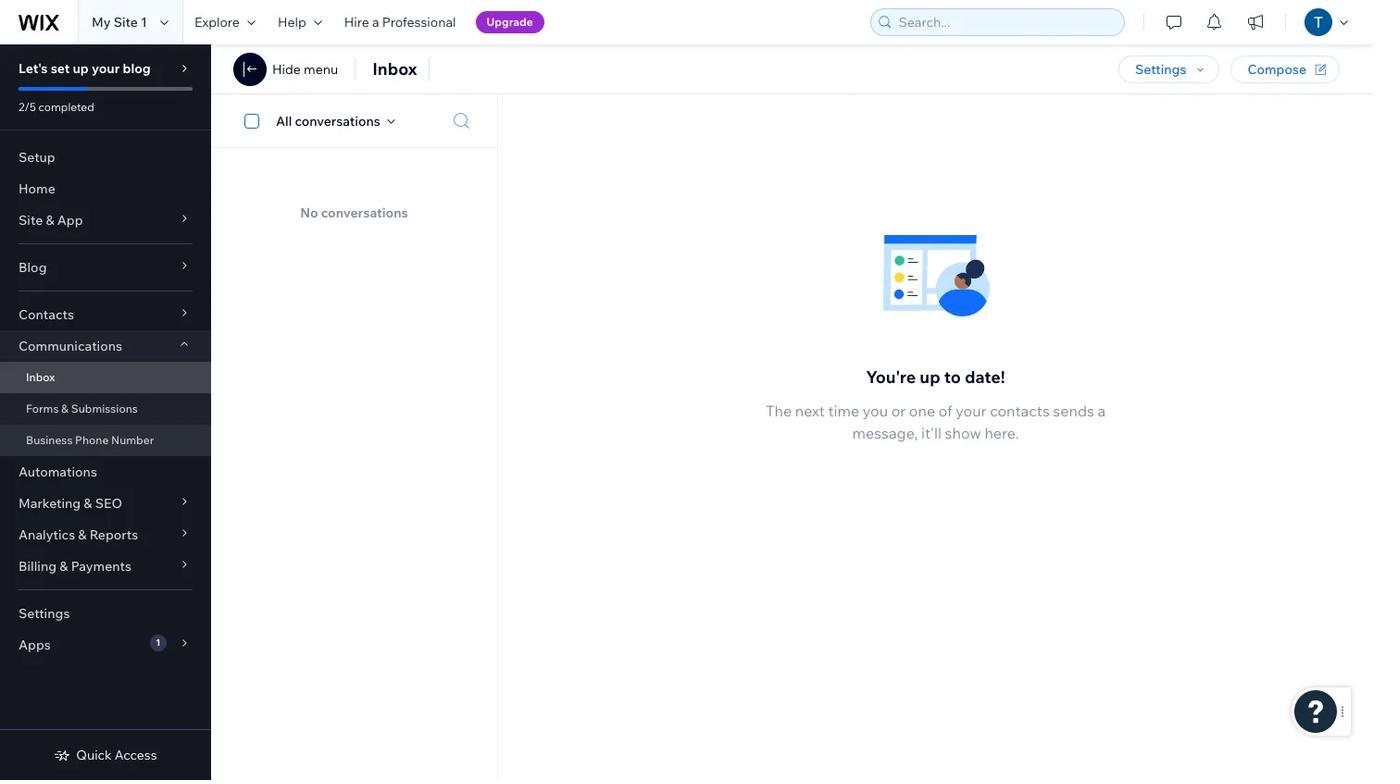 Task type: locate. For each thing, give the bounding box(es) containing it.
your left blog
[[92, 60, 120, 77]]

1 horizontal spatial inbox
[[372, 58, 417, 80]]

& for forms
[[61, 402, 69, 416]]

up
[[73, 60, 89, 77], [920, 367, 940, 388]]

let's set up your blog
[[19, 60, 151, 77]]

1 vertical spatial 1
[[156, 637, 160, 649]]

my
[[92, 14, 111, 31]]

app
[[57, 212, 83, 229]]

hire a professional
[[344, 14, 456, 31]]

a
[[372, 14, 379, 31], [1097, 402, 1106, 420]]

compose
[[1248, 61, 1306, 78]]

of
[[939, 402, 952, 420]]

upgrade button
[[475, 11, 544, 33]]

site
[[114, 14, 138, 31], [19, 212, 43, 229]]

0 vertical spatial site
[[114, 14, 138, 31]]

you
[[863, 402, 888, 420]]

a right hire
[[372, 14, 379, 31]]

quick access
[[76, 747, 157, 764]]

quick
[[76, 747, 112, 764]]

help button
[[267, 0, 333, 44]]

1 horizontal spatial 1
[[156, 637, 160, 649]]

0 horizontal spatial your
[[92, 60, 120, 77]]

inbox
[[372, 58, 417, 80], [26, 370, 55, 384]]

forms
[[26, 402, 59, 416]]

conversations for no conversations
[[321, 205, 408, 221]]

1 vertical spatial settings
[[19, 605, 70, 622]]

hide menu button
[[233, 53, 338, 86], [272, 61, 338, 78]]

0 vertical spatial conversations
[[295, 112, 380, 129]]

1 horizontal spatial site
[[114, 14, 138, 31]]

settings for settings button
[[1135, 61, 1186, 78]]

site inside dropdown button
[[19, 212, 43, 229]]

your up show
[[956, 402, 987, 420]]

1
[[141, 14, 147, 31], [156, 637, 160, 649]]

inbox down hire a professional link at the left top of the page
[[372, 58, 417, 80]]

one
[[909, 402, 935, 420]]

1 vertical spatial conversations
[[321, 205, 408, 221]]

1 vertical spatial site
[[19, 212, 43, 229]]

contacts
[[19, 306, 74, 323]]

conversations right all
[[295, 112, 380, 129]]

setup
[[19, 149, 55, 166]]

upgrade
[[487, 15, 533, 29]]

automations
[[19, 464, 97, 481]]

completed
[[39, 100, 94, 114]]

or
[[891, 402, 906, 420]]

& left the seo on the left bottom of page
[[84, 495, 92, 512]]

analytics & reports
[[19, 527, 138, 543]]

0 horizontal spatial inbox
[[26, 370, 55, 384]]

up right set
[[73, 60, 89, 77]]

settings for settings link
[[19, 605, 70, 622]]

1 horizontal spatial up
[[920, 367, 940, 388]]

settings button
[[1118, 56, 1220, 83]]

1 horizontal spatial settings
[[1135, 61, 1186, 78]]

1 vertical spatial your
[[956, 402, 987, 420]]

marketing & seo button
[[0, 488, 211, 519]]

& left "reports"
[[78, 527, 87, 543]]

1 horizontal spatial a
[[1097, 402, 1106, 420]]

& left app
[[46, 212, 54, 229]]

& for analytics
[[78, 527, 87, 543]]

1 right my at the top
[[141, 14, 147, 31]]

let's
[[19, 60, 48, 77]]

professional
[[382, 14, 456, 31]]

0 vertical spatial up
[[73, 60, 89, 77]]

menu
[[304, 61, 338, 78]]

1 vertical spatial inbox
[[26, 370, 55, 384]]

inbox up forms on the bottom left of the page
[[26, 370, 55, 384]]

conversations
[[295, 112, 380, 129], [321, 205, 408, 221]]

1 vertical spatial up
[[920, 367, 940, 388]]

site right my at the top
[[114, 14, 138, 31]]

0 horizontal spatial up
[[73, 60, 89, 77]]

0 horizontal spatial site
[[19, 212, 43, 229]]

billing & payments
[[19, 558, 131, 575]]

& for billing
[[59, 558, 68, 575]]

hire a professional link
[[333, 0, 467, 44]]

hide menu button down help
[[233, 53, 338, 86]]

forms & submissions link
[[0, 393, 211, 425]]

0 vertical spatial your
[[92, 60, 120, 77]]

site & app button
[[0, 205, 211, 236]]

business
[[26, 433, 73, 447]]

settings
[[1135, 61, 1186, 78], [19, 605, 70, 622]]

a inside the 'the next time you or one of your contacts sends a message, it'll show here.'
[[1097, 402, 1106, 420]]

all
[[276, 112, 292, 129]]

1 inside the sidebar element
[[156, 637, 160, 649]]

& for site
[[46, 212, 54, 229]]

forms & submissions
[[26, 402, 138, 416]]

explore
[[194, 14, 240, 31]]

settings inside button
[[1135, 61, 1186, 78]]

conversations right no
[[321, 205, 408, 221]]

& right the billing
[[59, 558, 68, 575]]

show
[[945, 424, 981, 442]]

your inside the 'the next time you or one of your contacts sends a message, it'll show here.'
[[956, 402, 987, 420]]

site down home
[[19, 212, 43, 229]]

up left the to
[[920, 367, 940, 388]]

analytics
[[19, 527, 75, 543]]

1 down settings link
[[156, 637, 160, 649]]

& right forms on the bottom left of the page
[[61, 402, 69, 416]]

communications button
[[0, 331, 211, 362]]

0 horizontal spatial settings
[[19, 605, 70, 622]]

1 horizontal spatial your
[[956, 402, 987, 420]]

&
[[46, 212, 54, 229], [61, 402, 69, 416], [84, 495, 92, 512], [78, 527, 87, 543], [59, 558, 68, 575]]

it'll
[[921, 424, 942, 442]]

& for marketing
[[84, 495, 92, 512]]

compose button
[[1231, 56, 1340, 83]]

None checkbox
[[234, 110, 276, 132]]

0 vertical spatial inbox
[[372, 58, 417, 80]]

settings inside the sidebar element
[[19, 605, 70, 622]]

a right sends
[[1097, 402, 1106, 420]]

0 vertical spatial 1
[[141, 14, 147, 31]]

you're up to date!
[[866, 367, 1005, 388]]

0 vertical spatial settings
[[1135, 61, 1186, 78]]

1 vertical spatial a
[[1097, 402, 1106, 420]]

0 vertical spatial a
[[372, 14, 379, 31]]

& inside dropdown button
[[84, 495, 92, 512]]

2/5
[[19, 100, 36, 114]]

set
[[51, 60, 70, 77]]

your
[[92, 60, 120, 77], [956, 402, 987, 420]]



Task type: vqa. For each thing, say whether or not it's contained in the screenshot.
ZIP/postal codes
no



Task type: describe. For each thing, give the bounding box(es) containing it.
to
[[944, 367, 961, 388]]

conversations for all conversations
[[295, 112, 380, 129]]

analytics & reports button
[[0, 519, 211, 551]]

home
[[19, 181, 55, 197]]

Search... field
[[893, 9, 1118, 35]]

no conversations
[[300, 205, 408, 221]]

contacts button
[[0, 299, 211, 331]]

the
[[766, 402, 792, 420]]

hide menu
[[272, 61, 338, 78]]

settings link
[[0, 598, 211, 630]]

billing & payments button
[[0, 551, 211, 582]]

business phone number
[[26, 433, 154, 447]]

billing
[[19, 558, 57, 575]]

0 horizontal spatial 1
[[141, 14, 147, 31]]

help
[[278, 14, 306, 31]]

date!
[[965, 367, 1005, 388]]

up inside the sidebar element
[[73, 60, 89, 77]]

hide
[[272, 61, 301, 78]]

contacts
[[990, 402, 1050, 420]]

phone
[[75, 433, 109, 447]]

apps
[[19, 637, 51, 654]]

here.
[[985, 424, 1019, 442]]

hide menu button down help button
[[272, 61, 338, 78]]

marketing
[[19, 495, 81, 512]]

marketing & seo
[[19, 495, 122, 512]]

site & app
[[19, 212, 83, 229]]

setup link
[[0, 142, 211, 173]]

inbox link
[[0, 362, 211, 393]]

the next time you or one of your contacts sends a message, it'll show here.
[[766, 402, 1106, 442]]

home link
[[0, 173, 211, 205]]

0 horizontal spatial a
[[372, 14, 379, 31]]

blog button
[[0, 252, 211, 283]]

you're
[[866, 367, 916, 388]]

next
[[795, 402, 825, 420]]

sidebar element
[[0, 44, 211, 780]]

blog
[[19, 259, 47, 276]]

reports
[[90, 527, 138, 543]]

payments
[[71, 558, 131, 575]]

quick access button
[[54, 747, 157, 764]]

my site 1
[[92, 14, 147, 31]]

no
[[300, 205, 318, 221]]

business phone number link
[[0, 425, 211, 456]]

sends
[[1053, 402, 1094, 420]]

access
[[115, 747, 157, 764]]

automations link
[[0, 456, 211, 488]]

inbox inside the sidebar element
[[26, 370, 55, 384]]

number
[[111, 433, 154, 447]]

hire
[[344, 14, 369, 31]]

2/5 completed
[[19, 100, 94, 114]]

blog
[[123, 60, 151, 77]]

seo
[[95, 495, 122, 512]]

message,
[[852, 424, 918, 442]]

time
[[828, 402, 859, 420]]

your inside the sidebar element
[[92, 60, 120, 77]]

communications
[[19, 338, 122, 355]]

all conversations
[[276, 112, 380, 129]]

submissions
[[71, 402, 138, 416]]



